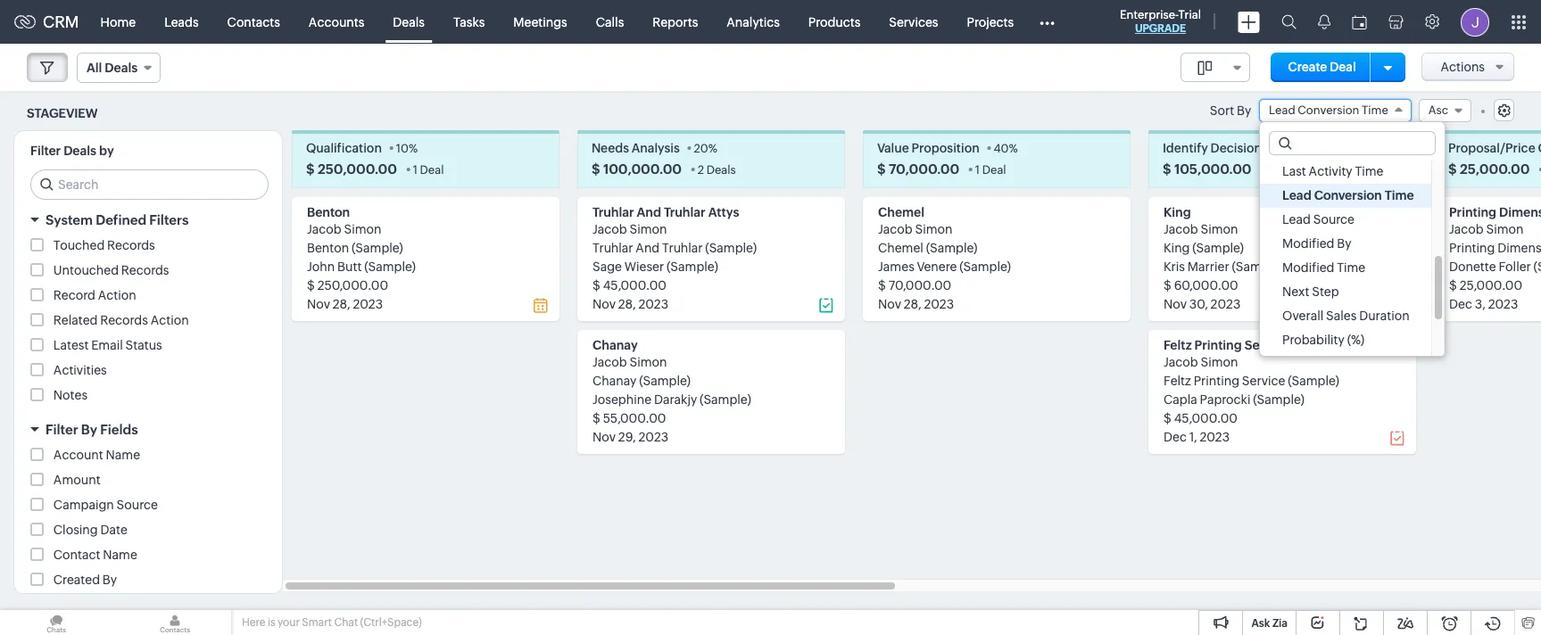 Task type: locate. For each thing, give the bounding box(es) containing it.
accounts link
[[294, 0, 379, 43]]

jacob down king link
[[1164, 223, 1199, 237]]

2 vertical spatial lead
[[1283, 213, 1311, 227]]

2 horizontal spatial 28,
[[904, 298, 922, 312]]

0 vertical spatial 250,000.00
[[318, 162, 397, 177]]

0 vertical spatial 45,000.00
[[603, 279, 667, 293]]

2 chanay from the top
[[593, 374, 637, 389]]

service
[[1245, 339, 1290, 353], [1243, 374, 1286, 389]]

$ inside king jacob simon king (sample) kris marrier (sample) $ 60,000.00 nov 30, 2023
[[1164, 279, 1172, 293]]

2
[[698, 164, 704, 177], [1268, 164, 1274, 177]]

action up related records action at the left of page
[[98, 289, 136, 303]]

lead conversion time down 'last activity time' option
[[1283, 189, 1415, 203]]

nov inside truhlar and truhlar attys jacob simon truhlar and truhlar (sample) sage wieser (sample) $ 45,000.00 nov 28, 2023
[[593, 298, 616, 312]]

conversion
[[1298, 104, 1360, 117], [1315, 189, 1383, 203]]

probability
[[1283, 333, 1345, 348]]

0 horizontal spatial 2 deals
[[698, 164, 736, 177]]

0 vertical spatial conversion
[[1298, 104, 1360, 117]]

20 %
[[694, 142, 718, 156]]

1 vertical spatial source
[[117, 498, 158, 513]]

$ inside chemel jacob simon chemel (sample) james venere (sample) $ 70,000.00 nov 28, 2023
[[879, 279, 886, 293]]

1 vertical spatial records
[[121, 264, 169, 278]]

0 vertical spatial dec
[[1450, 298, 1473, 312]]

$ down capla
[[1164, 412, 1172, 426]]

0 horizontal spatial 1 deal
[[413, 164, 444, 177]]

lead inside lead conversion time option
[[1283, 189, 1312, 203]]

enterprise-trial upgrade
[[1120, 8, 1202, 35]]

reports
[[653, 15, 698, 29]]

$ down john
[[307, 279, 315, 293]]

2023 right the 3,
[[1489, 298, 1519, 312]]

28, down james
[[904, 298, 922, 312]]

kris
[[1164, 260, 1186, 274]]

2 horizontal spatial deal
[[1330, 60, 1357, 74]]

2 down 20
[[698, 164, 704, 177]]

2 modified from the top
[[1283, 261, 1335, 275]]

70,000.00 down value proposition in the top of the page
[[889, 162, 960, 177]]

lead up makers
[[1270, 104, 1296, 117]]

1 vertical spatial feltz
[[1164, 374, 1192, 389]]

decision
[[1211, 141, 1263, 156]]

0 vertical spatial lead conversion time
[[1270, 104, 1389, 117]]

2 70,000.00 from the top
[[889, 279, 952, 293]]

1 vertical spatial 70,000.00
[[889, 279, 952, 293]]

2023 inside chemel jacob simon chemel (sample) james venere (sample) $ 70,000.00 nov 28, 2023
[[924, 298, 954, 312]]

lead for lead source option
[[1283, 213, 1311, 227]]

2 deals down 20 %
[[698, 164, 736, 177]]

truhlar and truhlar (sample) link
[[593, 241, 757, 256]]

feltz printing service link
[[1164, 339, 1290, 353]]

created
[[53, 573, 100, 588]]

(sample) down feltz printing service (sample) link
[[1254, 393, 1305, 407]]

1 horizontal spatial 1
[[976, 164, 980, 177]]

0 vertical spatial 70,000.00
[[889, 162, 960, 177]]

nov inside king jacob simon king (sample) kris marrier (sample) $ 60,000.00 nov 30, 2023
[[1164, 298, 1187, 312]]

latest
[[53, 339, 89, 353]]

source for by
[[1314, 213, 1355, 227]]

by down lead source option
[[1338, 237, 1352, 251]]

and up the wieser
[[636, 241, 660, 256]]

4 % from the left
[[1336, 142, 1345, 156]]

chats image
[[0, 611, 112, 636]]

nov left 29,
[[593, 431, 616, 445]]

1 feltz from the top
[[1164, 339, 1192, 353]]

nov inside benton jacob simon benton (sample) john butt (sample) $ 250,000.00 nov 28, 2023
[[307, 298, 330, 312]]

2 28, from the left
[[619, 298, 636, 312]]

1 vertical spatial 25,000.00
[[1460, 279, 1523, 293]]

2023 inside printing dimens jacob simon printing dimens donette foller (s $ 25,000.00 dec 3, 2023
[[1489, 298, 1519, 312]]

1 vertical spatial 250,000.00
[[318, 279, 388, 293]]

modified by option
[[1261, 232, 1432, 257]]

1 vertical spatial printing dimens link
[[1450, 241, 1542, 256]]

$ inside chanay jacob simon chanay (sample) josephine darakjy (sample) $ 55,000.00 nov 29, 2023
[[593, 412, 601, 426]]

% right 'analysis' at the left of page
[[709, 142, 718, 156]]

0 horizontal spatial 28,
[[333, 298, 350, 312]]

lead inside lead conversion time 'field'
[[1270, 104, 1296, 117]]

1 vertical spatial lead
[[1283, 189, 1312, 203]]

28, inside chemel jacob simon chemel (sample) james venere (sample) $ 70,000.00 nov 28, 2023
[[904, 298, 922, 312]]

feltz up capla
[[1164, 374, 1192, 389]]

Lead Conversion Time field
[[1260, 99, 1412, 123]]

45,000.00
[[603, 279, 667, 293], [1175, 412, 1238, 426]]

1 horizontal spatial 1 deal
[[976, 164, 1007, 177]]

250,000.00
[[318, 162, 397, 177], [318, 279, 388, 293]]

feltz down 30,
[[1164, 339, 1192, 353]]

amount
[[53, 473, 100, 488]]

28, inside benton jacob simon benton (sample) john butt (sample) $ 250,000.00 nov 28, 2023
[[333, 298, 350, 312]]

0 vertical spatial action
[[98, 289, 136, 303]]

0 horizontal spatial 1
[[413, 164, 418, 177]]

simon inside chemel jacob simon chemel (sample) james venere (sample) $ 70,000.00 nov 28, 2023
[[916, 223, 953, 237]]

modified for modified time
[[1283, 261, 1335, 275]]

lead down last
[[1283, 189, 1312, 203]]

chanay up josephine
[[593, 374, 637, 389]]

nov for chanay jacob simon chanay (sample) josephine darakjy (sample) $ 55,000.00 nov 29, 2023
[[593, 431, 616, 445]]

deals left by
[[64, 144, 96, 158]]

leads link
[[150, 0, 213, 43]]

feltz printing service (sample) link
[[1164, 374, 1340, 389]]

deal right create
[[1330, 60, 1357, 74]]

0 vertical spatial dimens
[[1500, 206, 1542, 220]]

2 printing dimens link from the top
[[1450, 241, 1542, 256]]

benton up benton (sample) link
[[307, 206, 350, 220]]

leads
[[164, 15, 199, 29]]

kris marrier (sample) link
[[1164, 260, 1284, 274]]

(sample) up james venere (sample) link
[[926, 241, 978, 256]]

time inside 'field'
[[1363, 104, 1389, 117]]

0 vertical spatial source
[[1314, 213, 1355, 227]]

source inside option
[[1314, 213, 1355, 227]]

nov inside chemel jacob simon chemel (sample) james venere (sample) $ 70,000.00 nov 28, 2023
[[879, 298, 902, 312]]

1 horizontal spatial 45,000.00
[[1175, 412, 1238, 426]]

source for date
[[117, 498, 158, 513]]

simon up chanay (sample) link on the left bottom of page
[[630, 356, 667, 370]]

0 vertical spatial feltz
[[1164, 339, 1192, 353]]

25,000.00 down donette foller (s link
[[1460, 279, 1523, 293]]

source up date
[[117, 498, 158, 513]]

% up last activity time
[[1336, 142, 1345, 156]]

1 horizontal spatial 2 deals
[[1268, 164, 1306, 177]]

crm link
[[14, 12, 79, 31]]

account name
[[53, 448, 140, 463]]

2 for $ 105,000.00
[[1268, 164, 1274, 177]]

projects link
[[953, 0, 1029, 43]]

modified for modified by
[[1283, 237, 1335, 251]]

1 horizontal spatial 28,
[[619, 298, 636, 312]]

% for $ 250,000.00
[[409, 142, 418, 156]]

$ down james
[[879, 279, 886, 293]]

reason for loss
[[1283, 357, 1376, 372]]

0 vertical spatial name
[[106, 448, 140, 463]]

0 vertical spatial printing dimens link
[[1450, 206, 1542, 220]]

simon up foller on the top right
[[1487, 223, 1525, 237]]

jacob inside feltz printing service jacob simon feltz printing service (sample) capla paprocki (sample) $ 45,000.00 dec 1, 2023
[[1164, 356, 1199, 370]]

45,000.00 inside feltz printing service jacob simon feltz printing service (sample) capla paprocki (sample) $ 45,000.00 dec 1, 2023
[[1175, 412, 1238, 426]]

0 vertical spatial filter
[[30, 144, 61, 158]]

1 vertical spatial name
[[103, 548, 137, 563]]

king up kris
[[1164, 241, 1191, 256]]

deal
[[1330, 60, 1357, 74], [420, 164, 444, 177], [983, 164, 1007, 177]]

29,
[[619, 431, 636, 445]]

crm
[[43, 12, 79, 31]]

untouched
[[53, 264, 119, 278]]

$ down value
[[878, 162, 886, 177]]

70,000.00 down 'venere'
[[889, 279, 952, 293]]

king (sample) link
[[1164, 241, 1245, 256]]

0 vertical spatial service
[[1245, 339, 1290, 353]]

0 horizontal spatial action
[[98, 289, 136, 303]]

25,000.00 down proposal/price
[[1461, 162, 1531, 177]]

sales
[[1327, 309, 1357, 323]]

$ inside printing dimens jacob simon printing dimens donette foller (s $ 25,000.00 dec 3, 2023
[[1450, 279, 1458, 293]]

1 for 250,000.00
[[413, 164, 418, 177]]

time down create deal button at top right
[[1363, 104, 1389, 117]]

45,000.00 inside truhlar and truhlar attys jacob simon truhlar and truhlar (sample) sage wieser (sample) $ 45,000.00 nov 28, 2023
[[603, 279, 667, 293]]

modified down lead source
[[1283, 237, 1335, 251]]

records down touched records at the left top of the page
[[121, 264, 169, 278]]

chanay jacob simon chanay (sample) josephine darakjy (sample) $ 55,000.00 nov 29, 2023
[[593, 339, 752, 445]]

1 1 from the left
[[413, 164, 418, 177]]

25,000.00
[[1461, 162, 1531, 177], [1460, 279, 1523, 293]]

$ down sage
[[593, 279, 601, 293]]

nov down john
[[307, 298, 330, 312]]

250,000.00 down butt
[[318, 279, 388, 293]]

1 modified from the top
[[1283, 237, 1335, 251]]

printing dimens link up donette foller (s link
[[1450, 241, 1542, 256]]

nov for chemel jacob simon chemel (sample) james venere (sample) $ 70,000.00 nov 28, 2023
[[879, 298, 902, 312]]

lead inside lead source option
[[1283, 213, 1311, 227]]

by for modified
[[1338, 237, 1352, 251]]

deal right the '$ 250,000.00'
[[420, 164, 444, 177]]

0 vertical spatial 25,000.00
[[1461, 162, 1531, 177]]

28, down butt
[[333, 298, 350, 312]]

duration
[[1360, 309, 1410, 323]]

modified inside option
[[1283, 261, 1335, 275]]

$ down donette
[[1450, 279, 1458, 293]]

1 vertical spatial conversion
[[1315, 189, 1383, 203]]

1 vertical spatial 45,000.00
[[1175, 412, 1238, 426]]

by inside dropdown button
[[81, 423, 97, 438]]

28, down the wieser
[[619, 298, 636, 312]]

nov for king jacob simon king (sample) kris marrier (sample) $ 60,000.00 nov 30, 2023
[[1164, 298, 1187, 312]]

$ inside benton jacob simon benton (sample) john butt (sample) $ 250,000.00 nov 28, 2023
[[307, 279, 315, 293]]

truhlar
[[593, 206, 634, 220], [664, 206, 706, 220], [593, 241, 633, 256], [663, 241, 703, 256]]

dimens
[[1500, 206, 1542, 220], [1498, 241, 1542, 256]]

1 deal for $ 250,000.00
[[413, 164, 444, 177]]

service up capla paprocki (sample) link
[[1243, 374, 1286, 389]]

action up status
[[151, 314, 189, 328]]

simon up benton (sample) link
[[344, 223, 382, 237]]

jacob up sage
[[593, 223, 627, 237]]

nov inside chanay jacob simon chanay (sample) josephine darakjy (sample) $ 55,000.00 nov 29, 2023
[[593, 431, 616, 445]]

john butt (sample) link
[[307, 260, 416, 274]]

(sample) right 'venere'
[[960, 260, 1012, 274]]

lead source
[[1283, 213, 1355, 227]]

paprocki
[[1200, 393, 1251, 407]]

records for touched
[[107, 239, 155, 253]]

and down "100,000.00"
[[637, 206, 662, 220]]

projects
[[967, 15, 1014, 29]]

3,
[[1476, 298, 1486, 312]]

jacob down chanay link
[[593, 356, 627, 370]]

loss
[[1350, 357, 1376, 372]]

last activity time
[[1283, 165, 1384, 179]]

0 vertical spatial lead
[[1270, 104, 1296, 117]]

28, for benton jacob simon benton (sample) john butt (sample) $ 250,000.00 nov 28, 2023
[[333, 298, 350, 312]]

1 28, from the left
[[333, 298, 350, 312]]

2 left last
[[1268, 164, 1274, 177]]

1 horizontal spatial 2
[[1268, 164, 1274, 177]]

1 for 70,000.00
[[976, 164, 980, 177]]

home
[[101, 15, 136, 29]]

1 vertical spatial chanay
[[593, 374, 637, 389]]

proposal/price q $ 25,000.00
[[1449, 141, 1542, 177]]

0 vertical spatial king
[[1164, 206, 1192, 220]]

nov
[[307, 298, 330, 312], [593, 298, 616, 312], [879, 298, 902, 312], [1164, 298, 1187, 312], [593, 431, 616, 445]]

1 2 from the left
[[698, 164, 704, 177]]

2 2 deals from the left
[[1268, 164, 1306, 177]]

jacob down benton link
[[307, 223, 342, 237]]

2 2 from the left
[[1268, 164, 1274, 177]]

and
[[637, 206, 662, 220], [636, 241, 660, 256]]

chemel
[[879, 206, 925, 220], [879, 241, 924, 256]]

2023 down 'venere'
[[924, 298, 954, 312]]

1 1 deal from the left
[[413, 164, 444, 177]]

$ down josephine
[[593, 412, 601, 426]]

filter up account
[[46, 423, 78, 438]]

simon down truhlar and truhlar attys link
[[630, 223, 667, 237]]

truhlar and truhlar attys jacob simon truhlar and truhlar (sample) sage wieser (sample) $ 45,000.00 nov 28, 2023
[[593, 206, 757, 312]]

signals image
[[1319, 14, 1331, 29]]

touched
[[53, 239, 105, 253]]

1 250,000.00 from the top
[[318, 162, 397, 177]]

create deal button
[[1271, 53, 1375, 82]]

by up account name at bottom
[[81, 423, 97, 438]]

filter inside dropdown button
[[46, 423, 78, 438]]

(sample) up 'kris marrier (sample)' link
[[1193, 241, 1245, 256]]

1 vertical spatial king
[[1164, 241, 1191, 256]]

by for filter
[[81, 423, 97, 438]]

(sample) down reason
[[1289, 374, 1340, 389]]

2023 right 30,
[[1211, 298, 1241, 312]]

2 benton from the top
[[307, 241, 349, 256]]

needs analysis
[[592, 141, 680, 156]]

deal inside button
[[1330, 60, 1357, 74]]

2 1 from the left
[[976, 164, 980, 177]]

1 2 deals from the left
[[698, 164, 736, 177]]

1 horizontal spatial action
[[151, 314, 189, 328]]

attys
[[709, 206, 740, 220]]

jacob down chemel link on the top of page
[[879, 223, 913, 237]]

calls link
[[582, 0, 639, 43]]

reason
[[1283, 357, 1326, 372]]

28, inside truhlar and truhlar attys jacob simon truhlar and truhlar (sample) sage wieser (sample) $ 45,000.00 nov 28, 2023
[[619, 298, 636, 312]]

chemel jacob simon chemel (sample) james venere (sample) $ 70,000.00 nov 28, 2023
[[879, 206, 1012, 312]]

(sample) right darakjy at the bottom left
[[700, 393, 752, 407]]

nov left 30,
[[1164, 298, 1187, 312]]

benton up john
[[307, 241, 349, 256]]

source down lead conversion time option
[[1314, 213, 1355, 227]]

$ 105,000.00
[[1163, 162, 1252, 177]]

chanay up chanay (sample) link on the left bottom of page
[[593, 339, 638, 353]]

benton link
[[307, 206, 350, 220]]

3 28, from the left
[[904, 298, 922, 312]]

1 vertical spatial lead conversion time
[[1283, 189, 1415, 203]]

1 vertical spatial filter
[[46, 423, 78, 438]]

0 vertical spatial chemel
[[879, 206, 925, 220]]

0 horizontal spatial deal
[[420, 164, 444, 177]]

1 horizontal spatial deal
[[983, 164, 1007, 177]]

0 vertical spatial benton
[[307, 206, 350, 220]]

simon up king (sample) link
[[1201, 223, 1239, 237]]

nov down sage
[[593, 298, 616, 312]]

jacob up donette
[[1450, 223, 1485, 237]]

chemel up chemel (sample) link
[[879, 206, 925, 220]]

0 vertical spatial chanay
[[593, 339, 638, 353]]

0 vertical spatial records
[[107, 239, 155, 253]]

jacob up capla
[[1164, 356, 1199, 370]]

1,
[[1190, 431, 1198, 445]]

nov for benton jacob simon benton (sample) john butt (sample) $ 250,000.00 nov 28, 2023
[[307, 298, 330, 312]]

1 horizontal spatial source
[[1314, 213, 1355, 227]]

your
[[278, 617, 300, 629]]

jacob inside chemel jacob simon chemel (sample) james venere (sample) $ 70,000.00 nov 28, 2023
[[879, 223, 913, 237]]

records up latest email status
[[100, 314, 148, 328]]

time down modified by option
[[1338, 261, 1366, 275]]

products link
[[794, 0, 875, 43]]

0 horizontal spatial 2
[[698, 164, 704, 177]]

2 250,000.00 from the top
[[318, 279, 388, 293]]

campaign
[[53, 498, 114, 513]]

email
[[91, 339, 123, 353]]

1 vertical spatial chemel
[[879, 241, 924, 256]]

0 horizontal spatial dec
[[1164, 431, 1187, 445]]

2 vertical spatial records
[[100, 314, 148, 328]]

2 % from the left
[[709, 142, 718, 156]]

% right qualification
[[409, 142, 418, 156]]

% right proposition
[[1009, 142, 1018, 156]]

filter by fields button
[[14, 415, 282, 446]]

45,000.00 down the wieser
[[603, 279, 667, 293]]

josephine
[[593, 393, 652, 407]]

2 25,000.00 from the top
[[1460, 279, 1523, 293]]

0 vertical spatial modified
[[1283, 237, 1335, 251]]

2 for $ 100,000.00
[[698, 164, 704, 177]]

1 vertical spatial dec
[[1164, 431, 1187, 445]]

smart
[[302, 617, 332, 629]]

$ inside proposal/price q $ 25,000.00
[[1449, 162, 1458, 177]]

2023 down john butt (sample) 'link'
[[353, 298, 383, 312]]

ask zia
[[1252, 618, 1288, 630]]

benton
[[307, 206, 350, 220], [307, 241, 349, 256]]

$ down proposal/price
[[1449, 162, 1458, 177]]

venere
[[917, 260, 957, 274]]

simon up chemel (sample) link
[[916, 223, 953, 237]]

1 horizontal spatial dec
[[1450, 298, 1473, 312]]

deal down 40
[[983, 164, 1007, 177]]

None text field
[[1271, 132, 1436, 155]]

1
[[413, 164, 418, 177], [976, 164, 980, 177]]

lead for lead conversion time option
[[1283, 189, 1312, 203]]

records for related
[[100, 314, 148, 328]]

josephine darakjy (sample) link
[[593, 393, 752, 407]]

conversion inside lead conversion time 'field'
[[1298, 104, 1360, 117]]

created by
[[53, 573, 117, 588]]

proposition
[[912, 141, 980, 156]]

last activity time option
[[1261, 160, 1432, 184]]

services link
[[875, 0, 953, 43]]

(sample) down benton (sample) link
[[364, 260, 416, 274]]

1 vertical spatial benton
[[307, 241, 349, 256]]

foller
[[1499, 260, 1532, 274]]

simon
[[344, 223, 382, 237], [630, 223, 667, 237], [916, 223, 953, 237], [1201, 223, 1239, 237], [1487, 223, 1525, 237], [630, 356, 667, 370], [1201, 356, 1239, 370]]

1 down 10 %
[[413, 164, 418, 177]]

1 70,000.00 from the top
[[889, 162, 960, 177]]

dec left the 3,
[[1450, 298, 1473, 312]]

0 horizontal spatial source
[[117, 498, 158, 513]]

modified up next step at the top right of page
[[1283, 261, 1335, 275]]

$ down kris
[[1164, 279, 1172, 293]]

3 % from the left
[[1009, 142, 1018, 156]]

70,000.00
[[889, 162, 960, 177], [889, 279, 952, 293]]

tasks link
[[439, 0, 499, 43]]

needs
[[592, 141, 629, 156]]

2023 inside king jacob simon king (sample) kris marrier (sample) $ 60,000.00 nov 30, 2023
[[1211, 298, 1241, 312]]

by down contact name
[[103, 573, 117, 588]]

time up lead conversion time option
[[1356, 165, 1384, 179]]

0 horizontal spatial 45,000.00
[[603, 279, 667, 293]]

1 25,000.00 from the top
[[1461, 162, 1531, 177]]

list box
[[1261, 160, 1446, 377]]

%
[[409, 142, 418, 156], [709, 142, 718, 156], [1009, 142, 1018, 156], [1336, 142, 1345, 156]]

55,000.00
[[603, 412, 666, 426]]

1 deal down 40
[[976, 164, 1007, 177]]

(s
[[1534, 260, 1542, 274]]

25,000.00 inside printing dimens jacob simon printing dimens donette foller (s $ 25,000.00 dec 3, 2023
[[1460, 279, 1523, 293]]

conversion up '60'
[[1298, 104, 1360, 117]]

$ inside truhlar and truhlar attys jacob simon truhlar and truhlar (sample) sage wieser (sample) $ 45,000.00 nov 28, 2023
[[593, 279, 601, 293]]

system defined filters
[[46, 213, 189, 228]]

1 vertical spatial action
[[151, 314, 189, 328]]

2 1 deal from the left
[[976, 164, 1007, 177]]

1 vertical spatial modified
[[1283, 261, 1335, 275]]

modified inside option
[[1283, 237, 1335, 251]]

by inside option
[[1338, 237, 1352, 251]]

1 chemel from the top
[[879, 206, 925, 220]]

jacob inside king jacob simon king (sample) kris marrier (sample) $ 60,000.00 nov 30, 2023
[[1164, 223, 1199, 237]]

conversion down 'last activity time' option
[[1315, 189, 1383, 203]]

king up king (sample) link
[[1164, 206, 1192, 220]]

chemel (sample) link
[[879, 241, 978, 256]]

simon inside chanay jacob simon chanay (sample) josephine darakjy (sample) $ 55,000.00 nov 29, 2023
[[630, 356, 667, 370]]

1 % from the left
[[409, 142, 418, 156]]



Task type: vqa. For each thing, say whether or not it's contained in the screenshot.
My Today's Meetings My
no



Task type: describe. For each thing, give the bounding box(es) containing it.
filter for filter deals by
[[30, 144, 61, 158]]

10
[[396, 142, 409, 156]]

(%)
[[1348, 333, 1365, 348]]

2 feltz from the top
[[1164, 374, 1192, 389]]

records for untouched
[[121, 264, 169, 278]]

deal for $ 250,000.00
[[420, 164, 444, 177]]

filter for filter by fields
[[46, 423, 78, 438]]

record action
[[53, 289, 136, 303]]

record
[[53, 289, 95, 303]]

campaign source
[[53, 498, 158, 513]]

$ inside feltz printing service jacob simon feltz printing service (sample) capla paprocki (sample) $ 45,000.00 dec 1, 2023
[[1164, 412, 1172, 426]]

next
[[1283, 285, 1310, 299]]

% for $ 70,000.00
[[1009, 142, 1018, 156]]

jacob inside benton jacob simon benton (sample) john butt (sample) $ 250,000.00 nov 28, 2023
[[307, 223, 342, 237]]

here is your smart chat (ctrl+space)
[[242, 617, 422, 629]]

(sample) down truhlar and truhlar (sample) link
[[667, 260, 719, 274]]

contact
[[53, 548, 100, 563]]

for
[[1328, 357, 1347, 372]]

chanay link
[[593, 339, 638, 353]]

darakjy
[[654, 393, 698, 407]]

next step
[[1283, 285, 1340, 299]]

% for $ 100,000.00
[[709, 142, 718, 156]]

contact name
[[53, 548, 137, 563]]

calls
[[596, 15, 624, 29]]

simon inside feltz printing service jacob simon feltz printing service (sample) capla paprocki (sample) $ 45,000.00 dec 1, 2023
[[1201, 356, 1239, 370]]

benton jacob simon benton (sample) john butt (sample) $ 250,000.00 nov 28, 2023
[[307, 206, 416, 312]]

closing date
[[53, 523, 127, 538]]

is
[[268, 617, 276, 629]]

2 deals for 100,000.00
[[698, 164, 736, 177]]

1 chanay from the top
[[593, 339, 638, 353]]

activities
[[53, 364, 107, 378]]

name for contact name
[[103, 548, 137, 563]]

modified time option
[[1261, 257, 1432, 281]]

proposal/price
[[1449, 141, 1536, 156]]

identify decision makers
[[1163, 141, 1307, 156]]

name for account name
[[106, 448, 140, 463]]

$ down 'identify'
[[1163, 162, 1172, 177]]

2023 inside chanay jacob simon chanay (sample) josephine darakjy (sample) $ 55,000.00 nov 29, 2023
[[639, 431, 669, 445]]

1 benton from the top
[[307, 206, 350, 220]]

feltz printing service jacob simon feltz printing service (sample) capla paprocki (sample) $ 45,000.00 dec 1, 2023
[[1164, 339, 1340, 445]]

deals down makers
[[1277, 164, 1306, 177]]

70,000.00 inside chemel jacob simon chemel (sample) james venere (sample) $ 70,000.00 nov 28, 2023
[[889, 279, 952, 293]]

25,000.00 inside proposal/price q $ 25,000.00
[[1461, 162, 1531, 177]]

by for created
[[103, 573, 117, 588]]

truhlar and truhlar attys link
[[593, 206, 740, 220]]

truhlar up truhlar and truhlar (sample) link
[[664, 206, 706, 220]]

benton (sample) link
[[307, 241, 403, 256]]

Search text field
[[31, 171, 268, 199]]

chat
[[334, 617, 358, 629]]

notes
[[53, 389, 88, 403]]

40
[[994, 142, 1009, 156]]

filter by fields
[[46, 423, 138, 438]]

0 vertical spatial and
[[637, 206, 662, 220]]

simon inside king jacob simon king (sample) kris marrier (sample) $ 60,000.00 nov 30, 2023
[[1201, 223, 1239, 237]]

next step option
[[1261, 281, 1432, 305]]

$ down qualification
[[306, 162, 315, 177]]

jacob inside truhlar and truhlar attys jacob simon truhlar and truhlar (sample) sage wieser (sample) $ 45,000.00 nov 28, 2023
[[593, 223, 627, 237]]

deals left tasks
[[393, 15, 425, 29]]

2 king from the top
[[1164, 241, 1191, 256]]

(sample) down attys
[[706, 241, 757, 256]]

contacts image
[[119, 611, 231, 636]]

donette foller (s link
[[1450, 260, 1542, 274]]

1 vertical spatial and
[[636, 241, 660, 256]]

signals element
[[1308, 0, 1342, 44]]

1 deal for $ 70,000.00
[[976, 164, 1007, 177]]

truhlar up sage wieser (sample) link
[[663, 241, 703, 256]]

lead conversion time inside lead conversion time option
[[1283, 189, 1415, 203]]

simon inside benton jacob simon benton (sample) john butt (sample) $ 250,000.00 nov 28, 2023
[[344, 223, 382, 237]]

activity
[[1309, 165, 1353, 179]]

2 chemel from the top
[[879, 241, 924, 256]]

truhlar up sage
[[593, 241, 633, 256]]

lead source option
[[1261, 208, 1432, 232]]

simon inside printing dimens jacob simon printing dimens donette foller (s $ 25,000.00 dec 3, 2023
[[1487, 223, 1525, 237]]

(sample) up next
[[1232, 260, 1284, 274]]

lead conversion time option
[[1261, 184, 1432, 208]]

2 deals for 105,000.00
[[1268, 164, 1306, 177]]

probability (%) option
[[1261, 329, 1432, 353]]

$ 250,000.00
[[306, 162, 397, 177]]

60 %
[[1321, 142, 1345, 156]]

fields
[[100, 423, 138, 438]]

q
[[1539, 141, 1542, 156]]

1 king from the top
[[1164, 206, 1192, 220]]

makers
[[1265, 141, 1307, 156]]

tasks
[[453, 15, 485, 29]]

here
[[242, 617, 266, 629]]

status
[[126, 339, 162, 353]]

accounts
[[309, 15, 365, 29]]

deal for $ 70,000.00
[[983, 164, 1007, 177]]

60
[[1321, 142, 1336, 156]]

wieser
[[625, 260, 664, 274]]

time inside option
[[1338, 261, 1366, 275]]

simon inside truhlar and truhlar attys jacob simon truhlar and truhlar (sample) sage wieser (sample) $ 45,000.00 nov 28, 2023
[[630, 223, 667, 237]]

jacob inside chanay jacob simon chanay (sample) josephine darakjy (sample) $ 55,000.00 nov 29, 2023
[[593, 356, 627, 370]]

system defined filters button
[[14, 205, 282, 236]]

products
[[809, 15, 861, 29]]

sage
[[593, 260, 622, 274]]

conversion inside lead conversion time option
[[1315, 189, 1383, 203]]

overall sales duration option
[[1261, 305, 1432, 329]]

value proposition
[[878, 141, 980, 156]]

2023 inside benton jacob simon benton (sample) john butt (sample) $ 250,000.00 nov 28, 2023
[[353, 298, 383, 312]]

reason for loss option
[[1261, 353, 1432, 377]]

untouched records
[[53, 264, 169, 278]]

time down 'last activity time' option
[[1385, 189, 1415, 203]]

butt
[[338, 260, 362, 274]]

system
[[46, 213, 93, 228]]

(sample) up josephine darakjy (sample) link
[[639, 374, 691, 389]]

printing dimens jacob simon printing dimens donette foller (s $ 25,000.00 dec 3, 2023
[[1450, 206, 1542, 312]]

contacts
[[227, 15, 280, 29]]

overall sales duration
[[1283, 309, 1410, 323]]

chanay (sample) link
[[593, 374, 691, 389]]

60,000.00
[[1175, 279, 1239, 293]]

create deal
[[1289, 60, 1357, 74]]

lead conversion time inside lead conversion time 'field'
[[1270, 104, 1389, 117]]

(sample) up john butt (sample) 'link'
[[352, 241, 403, 256]]

250,000.00 inside benton jacob simon benton (sample) john butt (sample) $ 250,000.00 nov 28, 2023
[[318, 279, 388, 293]]

filter deals by
[[30, 144, 114, 158]]

john
[[307, 260, 335, 274]]

contacts link
[[213, 0, 294, 43]]

2023 inside feltz printing service jacob simon feltz printing service (sample) capla paprocki (sample) $ 45,000.00 dec 1, 2023
[[1200, 431, 1230, 445]]

$ down needs
[[592, 162, 601, 177]]

30,
[[1190, 298, 1209, 312]]

deals down 20 %
[[707, 164, 736, 177]]

1 vertical spatial dimens
[[1498, 241, 1542, 256]]

% for $ 105,000.00
[[1336, 142, 1345, 156]]

1 vertical spatial service
[[1243, 374, 1286, 389]]

by for sort
[[1237, 104, 1252, 118]]

28, for chemel jacob simon chemel (sample) james venere (sample) $ 70,000.00 nov 28, 2023
[[904, 298, 922, 312]]

home link
[[86, 0, 150, 43]]

account
[[53, 448, 103, 463]]

20
[[694, 142, 709, 156]]

sage wieser (sample) link
[[593, 260, 719, 274]]

1 printing dimens link from the top
[[1450, 206, 1542, 220]]

10 %
[[396, 142, 418, 156]]

dec inside printing dimens jacob simon printing dimens donette foller (s $ 25,000.00 dec 3, 2023
[[1450, 298, 1473, 312]]

2023 inside truhlar and truhlar attys jacob simon truhlar and truhlar (sample) sage wieser (sample) $ 45,000.00 nov 28, 2023
[[639, 298, 669, 312]]

james
[[879, 260, 915, 274]]

list box containing last activity time
[[1261, 160, 1446, 377]]

trial
[[1179, 8, 1202, 21]]

dec inside feltz printing service jacob simon feltz printing service (sample) capla paprocki (sample) $ 45,000.00 dec 1, 2023
[[1164, 431, 1187, 445]]

ask
[[1252, 618, 1271, 630]]

truhlar down $ 100,000.00
[[593, 206, 634, 220]]

40 %
[[994, 142, 1018, 156]]

100,000.00
[[603, 162, 682, 177]]

king jacob simon king (sample) kris marrier (sample) $ 60,000.00 nov 30, 2023
[[1164, 206, 1284, 312]]

touched records
[[53, 239, 155, 253]]

last
[[1283, 165, 1307, 179]]

jacob inside printing dimens jacob simon printing dimens donette foller (s $ 25,000.00 dec 3, 2023
[[1450, 223, 1485, 237]]



